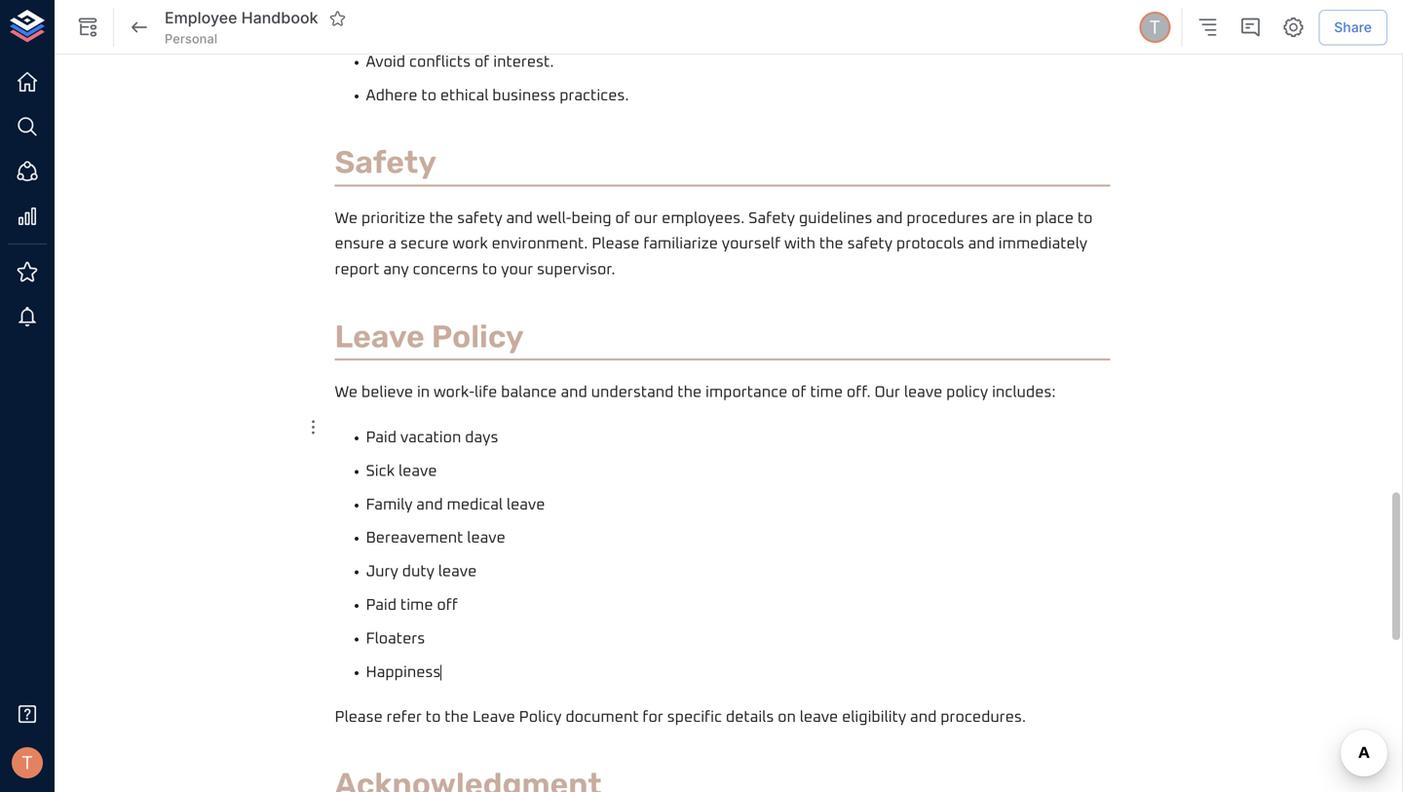 Task type: vqa. For each thing, say whether or not it's contained in the screenshot.
table of contents image
yes



Task type: locate. For each thing, give the bounding box(es) containing it.
1 horizontal spatial safety
[[848, 237, 893, 252]]

2 vertical spatial of
[[792, 385, 807, 401]]

happiness
[[366, 665, 441, 681]]

safety up yourself on the right of page
[[749, 211, 795, 226]]

we left believe
[[335, 385, 358, 401]]

time left 'off.'
[[810, 385, 843, 401]]

0 horizontal spatial time
[[401, 598, 433, 614]]

leave right "on"
[[800, 710, 838, 726]]

safety up the prioritize
[[335, 144, 437, 181]]

any
[[383, 262, 409, 278]]

t button
[[1137, 9, 1174, 46], [6, 742, 49, 785]]

work-
[[434, 385, 475, 401]]

leave right our
[[904, 385, 943, 401]]

0 horizontal spatial please
[[335, 710, 383, 726]]

we believe in work-life balance and understand the importance of time off. our leave policy includes:
[[335, 385, 1056, 401]]

we
[[335, 211, 358, 226], [335, 385, 358, 401]]

safety
[[457, 211, 503, 226], [848, 237, 893, 252]]

favorite image
[[329, 10, 346, 27]]

1 vertical spatial t
[[22, 752, 33, 774]]

0 vertical spatial paid
[[366, 430, 397, 446]]

your
[[501, 262, 533, 278]]

0 vertical spatial we
[[335, 211, 358, 226]]

of left our
[[615, 211, 630, 226]]

1 vertical spatial safety
[[749, 211, 795, 226]]

0 horizontal spatial of
[[475, 55, 490, 70]]

1 vertical spatial paid
[[366, 598, 397, 614]]

1 vertical spatial of
[[615, 211, 630, 226]]

in left the work-
[[417, 385, 430, 401]]

and
[[506, 211, 533, 226], [876, 211, 903, 226], [968, 237, 995, 252], [561, 385, 588, 401], [416, 497, 443, 513], [910, 710, 937, 726]]

being
[[572, 211, 612, 226]]

paid down jury
[[366, 598, 397, 614]]

0 horizontal spatial in
[[417, 385, 430, 401]]

we for we prioritize the safety and well-being of our employees. safety guidelines and procedures are in place to ensure a secure work environment. please familiarize yourself with the safety protocols and immediately report any concerns to your supervisor.
[[335, 211, 358, 226]]

0 vertical spatial time
[[810, 385, 843, 401]]

personal link
[[165, 30, 217, 48]]

1 vertical spatial we
[[335, 385, 358, 401]]

0 vertical spatial of
[[475, 55, 490, 70]]

paid vacation days
[[366, 430, 499, 446]]

2 paid from the top
[[366, 598, 397, 614]]

we for we believe in work-life balance and understand the importance of time off. our leave policy includes:
[[335, 385, 358, 401]]

of
[[475, 55, 490, 70], [615, 211, 630, 226], [792, 385, 807, 401]]

employees.
[[662, 211, 745, 226]]

share button
[[1319, 10, 1388, 45]]

we prioritize the safety and well-being of our employees. safety guidelines and procedures are in place to ensure a secure work environment. please familiarize yourself with the safety protocols and immediately report any concerns to your supervisor.
[[335, 211, 1097, 278]]

familiarize
[[644, 237, 718, 252]]

in right are
[[1019, 211, 1032, 226]]

policy left document at the left
[[519, 710, 562, 726]]

go back image
[[128, 16, 151, 39]]

employee
[[165, 8, 237, 27]]

supervisor.
[[537, 262, 616, 278]]

personal
[[165, 31, 217, 46]]

1 we from the top
[[335, 211, 358, 226]]

2 horizontal spatial of
[[792, 385, 807, 401]]

employee handbook
[[165, 8, 318, 27]]

leave up off
[[438, 564, 477, 580]]

of inside we prioritize the safety and well-being of our employees. safety guidelines and procedures are in place to ensure a secure work environment. please familiarize yourself with the safety protocols and immediately report any concerns to your supervisor.
[[615, 211, 630, 226]]

paid up the 'sick'
[[366, 430, 397, 446]]

leave
[[904, 385, 943, 401], [399, 464, 437, 479], [507, 497, 545, 513], [467, 531, 506, 547], [438, 564, 477, 580], [800, 710, 838, 726]]

time left off
[[401, 598, 433, 614]]

1 horizontal spatial please
[[592, 237, 640, 252]]

please
[[592, 237, 640, 252], [335, 710, 383, 726]]

0 vertical spatial in
[[1019, 211, 1032, 226]]

2 we from the top
[[335, 385, 358, 401]]

policy up life
[[432, 318, 524, 355]]

yourself
[[722, 237, 781, 252]]

leave right refer
[[473, 710, 515, 726]]

1 horizontal spatial leave
[[473, 710, 515, 726]]

1 vertical spatial safety
[[848, 237, 893, 252]]

0 vertical spatial t
[[1150, 16, 1161, 38]]

specific
[[667, 710, 722, 726]]

leave up believe
[[335, 318, 425, 355]]

prioritize
[[362, 211, 426, 226]]

concerns
[[413, 262, 479, 278]]

0 horizontal spatial leave
[[335, 318, 425, 355]]

1 paid from the top
[[366, 430, 397, 446]]

of right importance
[[792, 385, 807, 401]]

in
[[1019, 211, 1032, 226], [417, 385, 430, 401]]

t
[[1150, 16, 1161, 38], [22, 752, 33, 774]]

table of contents image
[[1196, 16, 1220, 39]]

avoid conflicts of interest.
[[366, 55, 554, 70]]

medical
[[447, 497, 503, 513]]

1 vertical spatial time
[[401, 598, 433, 614]]

please down the being
[[592, 237, 640, 252]]

0 horizontal spatial safety
[[457, 211, 503, 226]]

please refer to the leave policy document for specific details on leave eligibility and procedures.
[[335, 710, 1026, 726]]

believe
[[362, 385, 413, 401]]

the up secure
[[429, 211, 454, 226]]

leave down 'vacation'
[[399, 464, 437, 479]]

safety down guidelines
[[848, 237, 893, 252]]

paid
[[366, 430, 397, 446], [366, 598, 397, 614]]

settings image
[[1282, 16, 1305, 39]]

environment.
[[492, 237, 588, 252]]

to down conflicts
[[421, 88, 437, 104]]

eligibility
[[842, 710, 907, 726]]

floaters
[[366, 632, 425, 647]]

of up "adhere to ethical business practices."
[[475, 55, 490, 70]]

business
[[493, 88, 556, 104]]

policy
[[432, 318, 524, 355], [519, 710, 562, 726]]

0 vertical spatial please
[[592, 237, 640, 252]]

safety inside we prioritize the safety and well-being of our employees. safety guidelines and procedures are in place to ensure a secure work environment. please familiarize yourself with the safety protocols and immediately report any concerns to your supervisor.
[[749, 211, 795, 226]]

and up bereavement leave on the bottom
[[416, 497, 443, 513]]

0 horizontal spatial safety
[[335, 144, 437, 181]]

1 horizontal spatial time
[[810, 385, 843, 401]]

balance
[[501, 385, 557, 401]]

to
[[421, 88, 437, 104], [1078, 211, 1093, 226], [482, 262, 497, 278], [426, 710, 441, 726]]

sick
[[366, 464, 395, 479]]

bereavement
[[366, 531, 463, 547]]

for
[[643, 710, 664, 726]]

understand
[[591, 385, 674, 401]]

1 vertical spatial policy
[[519, 710, 562, 726]]

please left refer
[[335, 710, 383, 726]]

leave
[[335, 318, 425, 355], [473, 710, 515, 726]]

safety up work
[[457, 211, 503, 226]]

the
[[429, 211, 454, 226], [820, 237, 844, 252], [678, 385, 702, 401], [445, 710, 469, 726]]

0 vertical spatial leave
[[335, 318, 425, 355]]

are
[[992, 211, 1015, 226]]

0 horizontal spatial t
[[22, 752, 33, 774]]

1 horizontal spatial of
[[615, 211, 630, 226]]

we up ensure
[[335, 211, 358, 226]]

jury duty leave
[[366, 564, 477, 580]]

1 vertical spatial t button
[[6, 742, 49, 785]]

0 vertical spatial t button
[[1137, 9, 1174, 46]]

1 horizontal spatial t button
[[1137, 9, 1174, 46]]

time
[[810, 385, 843, 401], [401, 598, 433, 614]]

we inside we prioritize the safety and well-being of our employees. safety guidelines and procedures are in place to ensure a secure work environment. please familiarize yourself with the safety protocols and immediately report any concerns to your supervisor.
[[335, 211, 358, 226]]

days
[[465, 430, 499, 446]]

includes:
[[992, 385, 1056, 401]]

life
[[475, 385, 497, 401]]

family
[[366, 497, 413, 513]]

off.
[[847, 385, 871, 401]]

safety
[[335, 144, 437, 181], [749, 211, 795, 226]]

1 horizontal spatial in
[[1019, 211, 1032, 226]]

to right the place
[[1078, 211, 1093, 226]]

1 horizontal spatial t
[[1150, 16, 1161, 38]]

t for top t button
[[1150, 16, 1161, 38]]

0 vertical spatial policy
[[432, 318, 524, 355]]

1 horizontal spatial safety
[[749, 211, 795, 226]]

guidelines
[[799, 211, 873, 226]]

paid for paid vacation days
[[366, 430, 397, 446]]



Task type: describe. For each thing, give the bounding box(es) containing it.
paid time off
[[366, 598, 458, 614]]

place
[[1036, 211, 1074, 226]]

document
[[566, 710, 639, 726]]

off
[[437, 598, 458, 614]]

sick leave
[[366, 464, 437, 479]]

0 vertical spatial safety
[[335, 144, 437, 181]]

immediately
[[999, 237, 1088, 252]]

the right refer
[[445, 710, 469, 726]]

avoid
[[366, 55, 406, 70]]

1 vertical spatial in
[[417, 385, 430, 401]]

importance
[[706, 385, 788, 401]]

adhere
[[366, 88, 418, 104]]

and up protocols
[[876, 211, 903, 226]]

1 vertical spatial please
[[335, 710, 383, 726]]

ensure
[[335, 237, 385, 252]]

and down are
[[968, 237, 995, 252]]

please inside we prioritize the safety and well-being of our employees. safety guidelines and procedures are in place to ensure a secure work environment. please familiarize yourself with the safety protocols and immediately report any concerns to your supervisor.
[[592, 237, 640, 252]]

refer
[[387, 710, 422, 726]]

share
[[1335, 19, 1372, 35]]

0 horizontal spatial t button
[[6, 742, 49, 785]]

the down guidelines
[[820, 237, 844, 252]]

1 vertical spatial leave
[[473, 710, 515, 726]]

in inside we prioritize the safety and well-being of our employees. safety guidelines and procedures are in place to ensure a secure work environment. please familiarize yourself with the safety protocols and immediately report any concerns to your supervisor.
[[1019, 211, 1032, 226]]

secure
[[401, 237, 449, 252]]

to right refer
[[426, 710, 441, 726]]

conflicts
[[409, 55, 471, 70]]

protocols
[[897, 237, 965, 252]]

leave policy
[[335, 318, 524, 355]]

and right eligibility
[[910, 710, 937, 726]]

t for t button to the left
[[22, 752, 33, 774]]

bereavement leave
[[366, 531, 506, 547]]

our
[[634, 211, 658, 226]]

leave right medical
[[507, 497, 545, 513]]

jury
[[366, 564, 398, 580]]

report
[[335, 262, 380, 278]]

handbook
[[241, 8, 318, 27]]

policy
[[947, 385, 989, 401]]

leave down medical
[[467, 531, 506, 547]]

vacation
[[401, 430, 461, 446]]

interest.
[[493, 55, 554, 70]]

show wiki image
[[76, 16, 99, 39]]

0 vertical spatial safety
[[457, 211, 503, 226]]

adhere to ethical business practices.
[[366, 88, 629, 104]]

our
[[875, 385, 901, 401]]

to left your in the left top of the page
[[482, 262, 497, 278]]

with
[[785, 237, 816, 252]]

paid for paid time off
[[366, 598, 397, 614]]

comments image
[[1239, 16, 1262, 39]]

practices.
[[560, 88, 629, 104]]

details
[[726, 710, 774, 726]]

procedures.
[[941, 710, 1026, 726]]

procedures
[[907, 211, 988, 226]]

and up environment.
[[506, 211, 533, 226]]

duty
[[402, 564, 435, 580]]

family and medical leave
[[366, 497, 545, 513]]

on
[[778, 710, 796, 726]]

well-
[[537, 211, 572, 226]]

the left importance
[[678, 385, 702, 401]]

a
[[388, 237, 397, 252]]

ethical
[[440, 88, 489, 104]]

and right balance
[[561, 385, 588, 401]]

work
[[453, 237, 488, 252]]



